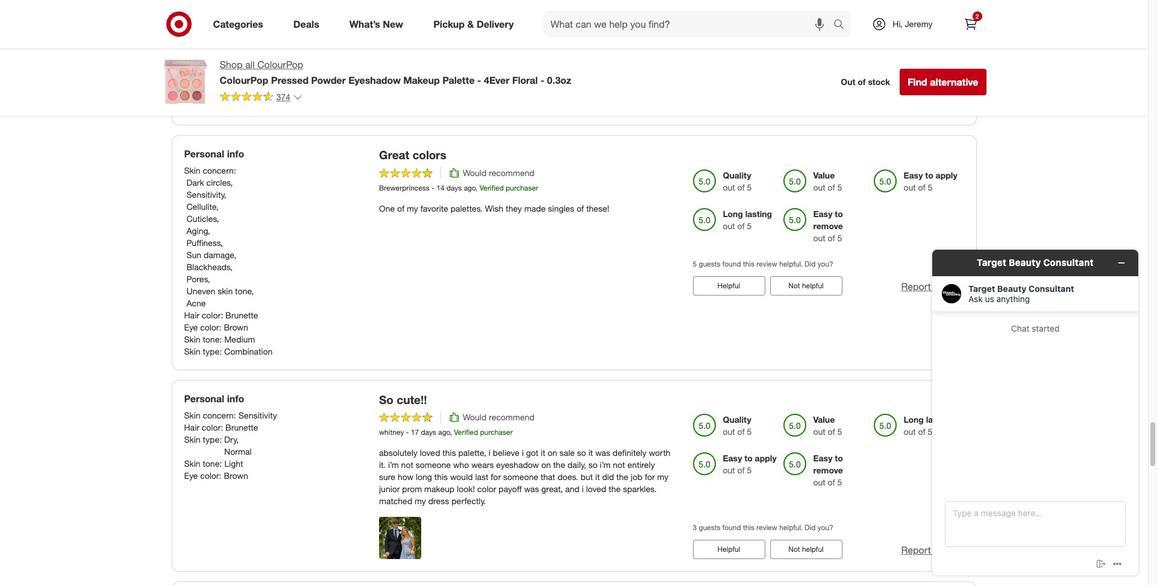 Task type: vqa. For each thing, say whether or not it's contained in the screenshot.
the CVS
no



Task type: locate. For each thing, give the bounding box(es) containing it.
0 vertical spatial brunette
[[226, 310, 258, 320]]

loved down 'did'
[[586, 484, 607, 494]]

brown down light
[[224, 470, 248, 480]]

i
[[489, 448, 491, 458], [522, 448, 524, 458], [582, 484, 584, 494]]

1 vertical spatial easy to apply out of 5
[[723, 453, 777, 475]]

0 horizontal spatial sensitivity
[[187, 189, 224, 200]]

1 not helpful button from the top
[[770, 276, 843, 295]]

easy to remove out of 5 for so cute!!
[[814, 453, 844, 487]]

remove
[[814, 220, 844, 231], [814, 465, 844, 475]]

review
[[757, 259, 778, 268], [934, 280, 962, 292], [757, 523, 778, 532], [934, 544, 962, 556]]

guests for so cute!!
[[699, 523, 721, 532]]

2 not from the left
[[613, 460, 626, 470]]

not helpful for colors
[[789, 281, 824, 290]]

info for so cute!!
[[227, 392, 244, 404]]

i left new
[[379, 20, 382, 31]]

3 eye from the top
[[184, 470, 198, 480]]

type inside skin type eye color : green
[[203, 7, 220, 17]]

1 personal from the top
[[184, 148, 224, 160]]

would
[[463, 167, 487, 178], [463, 412, 487, 422]]

1 vertical spatial not helpful
[[789, 545, 824, 554]]

0 vertical spatial is
[[419, 33, 425, 43]]

colourpop up pressed
[[258, 59, 304, 71]]

out
[[814, 11, 826, 22], [723, 50, 736, 60], [814, 50, 826, 60], [723, 182, 736, 192], [814, 182, 826, 192], [904, 182, 917, 192], [723, 220, 736, 231], [814, 233, 826, 243], [723, 427, 736, 437], [814, 427, 826, 437], [904, 427, 917, 437], [723, 465, 736, 475], [814, 477, 826, 487]]

tone
[[235, 286, 252, 296], [203, 334, 220, 344], [203, 458, 220, 468]]

0 vertical spatial on
[[548, 448, 558, 458]]

info inside the personal info skin concern : dark circles , sensitivity , cellulite , cuticles , aging , puffiness , sun damage , blackheads , pores , uneven skin tone , acne hair color : brunette eye color : brown skin tone : medium skin type : combination
[[227, 148, 244, 160]]

1 vertical spatial would recommend
[[463, 412, 535, 422]]

:
[[219, 19, 222, 29], [234, 165, 236, 175], [221, 310, 223, 320], [219, 322, 222, 332], [220, 334, 222, 344], [220, 346, 222, 356], [234, 410, 236, 420], [221, 422, 223, 432], [220, 434, 222, 444], [220, 458, 222, 468], [219, 470, 222, 480]]

1 concern from the top
[[203, 165, 234, 175]]

1 horizontal spatial easy to apply out of 5
[[904, 170, 958, 192]]

my left favorite
[[407, 203, 418, 213]]

i
[[379, 20, 382, 31], [515, 20, 518, 31]]

1 quality out of 5 from the top
[[723, 170, 752, 192]]

image of colourpop pressed powder eyeshadow makeup palette - 4ever floral - 0.3oz image
[[162, 58, 210, 106]]

sensitivity inside personal info skin concern : sensitivity hair color : brunette skin type : dry , normal skin tone : light eye color : brown
[[239, 410, 277, 420]]

1 eye from the top
[[184, 19, 198, 29]]

2 not from the top
[[789, 545, 801, 554]]

purchaser up they
[[506, 183, 539, 192]]

0 vertical spatial report
[[902, 280, 932, 292]]

is up brush. in the top left of the page
[[419, 33, 425, 43]]

days right the 14
[[447, 183, 462, 192]]

1 vertical spatial did
[[805, 523, 816, 532]]

2 eye from the top
[[184, 322, 198, 332]]

0 vertical spatial concern
[[203, 165, 234, 175]]

374
[[277, 92, 291, 102]]

1 vertical spatial report review
[[902, 544, 962, 556]]

1 quality from the top
[[723, 170, 752, 180]]

and
[[499, 20, 513, 31], [566, 484, 580, 494]]

aging
[[187, 225, 208, 236]]

1 horizontal spatial not
[[613, 460, 626, 470]]

color inside skin type eye color : green
[[200, 19, 219, 29]]

categories link
[[203, 11, 278, 37]]

1 helpful from the top
[[718, 281, 741, 290]]

so up daily,
[[578, 448, 587, 458]]

2 value out of 5 from the top
[[814, 415, 843, 437]]

sensitivity
[[187, 189, 224, 200], [239, 410, 277, 420]]

1 horizontal spatial makeup
[[425, 484, 455, 494]]

1 vertical spatial helpful
[[803, 545, 824, 554]]

0 vertical spatial that
[[427, 33, 442, 43]]

would for so cute!!
[[463, 412, 487, 422]]

0 vertical spatial and
[[499, 20, 513, 31]]

1 helpful from the top
[[803, 281, 824, 290]]

would recommend up wish on the left of page
[[463, 167, 535, 178]]

verified
[[480, 183, 504, 192], [454, 428, 478, 437]]

2 you? from the top
[[818, 523, 834, 532]]

1 helpful button from the top
[[693, 276, 766, 295]]

1 would recommend from the top
[[463, 167, 535, 178]]

1 vertical spatial palette,
[[459, 448, 487, 458]]

1 type from the top
[[203, 7, 220, 17]]

purchaser for so cute!!
[[480, 428, 513, 437]]

1 brown from the top
[[224, 322, 248, 332]]

recommend for great colors
[[489, 167, 535, 178]]

0 vertical spatial report review
[[902, 280, 962, 292]]

2 not helpful from the top
[[789, 545, 824, 554]]

brown up medium
[[224, 322, 248, 332]]

on
[[548, 448, 558, 458], [542, 460, 551, 470]]

makeup up 'dress'
[[425, 484, 455, 494]]

1 vertical spatial hair
[[184, 422, 200, 432]]

someone left who
[[416, 460, 451, 470]]

type up categories
[[203, 7, 220, 17]]

not down 3 guests found this review helpful. did you?
[[789, 545, 801, 554]]

report review button for so cute!!
[[902, 544, 962, 557]]

helpful button down the 5 guests found this review helpful. did you?
[[693, 276, 766, 295]]

1 horizontal spatial for
[[645, 472, 655, 482]]

easy to remove out of 5 for great colors
[[814, 208, 844, 243]]

1 horizontal spatial but
[[581, 472, 593, 482]]

out
[[841, 77, 856, 87]]

1 horizontal spatial apply
[[936, 170, 958, 180]]

0 vertical spatial personal
[[184, 148, 224, 160]]

2 quality from the top
[[723, 415, 752, 425]]

and down does.
[[566, 484, 580, 494]]

my down prom
[[415, 496, 426, 506]]

helpful for colors
[[718, 281, 741, 290]]

0 vertical spatial info
[[227, 148, 244, 160]]

palette,
[[469, 20, 496, 31], [459, 448, 487, 458]]

2 not helpful button from the top
[[770, 540, 843, 559]]

the
[[413, 20, 425, 31], [538, 20, 550, 31], [554, 460, 566, 470], [617, 472, 629, 482], [609, 484, 621, 494]]

not helpful button for cute!!
[[770, 540, 843, 559]]

sun
[[187, 250, 202, 260]]

2 quality out of 5 from the top
[[723, 415, 752, 437]]

you?
[[818, 259, 834, 268], [818, 523, 834, 532]]

0 vertical spatial loved
[[420, 448, 441, 458]]

did for great colors
[[805, 259, 816, 268]]

i left "love"
[[515, 20, 518, 31]]

2 helpful from the top
[[718, 545, 741, 554]]

days for cute!!
[[421, 428, 437, 437]]

personal inside the personal info skin concern : dark circles , sensitivity , cellulite , cuticles , aging , puffiness , sun damage , blackheads , pores , uneven skin tone , acne hair color : brunette eye color : brown skin tone : medium skin type : combination
[[184, 148, 224, 160]]

1 horizontal spatial and
[[566, 484, 580, 494]]

i'm up 'did'
[[600, 460, 611, 470]]

2 info from the top
[[227, 392, 244, 404]]

personal up dark
[[184, 148, 224, 160]]

days
[[447, 183, 462, 192], [421, 428, 437, 437]]

brush.
[[412, 45, 435, 55]]

tone left light
[[203, 458, 220, 468]]

0 horizontal spatial i
[[379, 20, 382, 31]]

was down cool, in the top left of the page
[[555, 33, 570, 43]]

1 vertical spatial verified
[[454, 428, 478, 437]]

0 vertical spatial would recommend
[[463, 167, 535, 178]]

0 vertical spatial palette,
[[469, 20, 496, 31]]

quality for colors
[[723, 170, 752, 180]]

value inside i bought the deja brew palette, and i love the cool, neutral colors. the only drawback is that there was some fallout, but it was easily dusted off with a makeup brush. price value is great.
[[459, 45, 479, 55]]

to
[[926, 170, 934, 180], [835, 208, 844, 219], [745, 453, 753, 463], [835, 453, 844, 463]]

long inside absolutely loved this palette, i believe i got it on sale so it was definitely worth it. i'm not someone who wears eyeshadow on the daily, so i'm not entirely sure how long this would last for someone that does. but it did the job for my junior prom makeup look! color payoff was great, and i loved the sparkles. matched my dress perfectly.
[[416, 472, 432, 482]]

1 vertical spatial brown
[[224, 470, 248, 480]]

tone inside personal info skin concern : sensitivity hair color : brunette skin type : dry , normal skin tone : light eye color : brown
[[203, 458, 220, 468]]

1 vertical spatial that
[[541, 472, 556, 482]]

- left 17
[[406, 428, 409, 437]]

palette, up "some"
[[469, 20, 496, 31]]

0 vertical spatial report review button
[[902, 280, 962, 293]]

would up whitney - 17 days ago , verified purchaser
[[463, 412, 487, 422]]

it left 'did'
[[596, 472, 600, 482]]

personal info skin concern : sensitivity hair color : brunette skin type : dry , normal skin tone : light eye color : brown
[[184, 392, 277, 480]]

1 horizontal spatial i'm
[[600, 460, 611, 470]]

0 vertical spatial value out of 5
[[814, 170, 843, 192]]

out of stock
[[841, 77, 891, 87]]

1 horizontal spatial verified
[[480, 183, 504, 192]]

color
[[200, 19, 219, 29], [202, 310, 221, 320], [200, 322, 219, 332], [202, 422, 221, 432], [200, 470, 219, 480], [478, 484, 497, 494]]

stock
[[869, 77, 891, 87]]

2 vertical spatial long
[[416, 472, 432, 482]]

1 helpful. from the top
[[780, 259, 803, 268]]

2 would from the top
[[463, 412, 487, 422]]

find alternative
[[908, 76, 979, 88]]

2 type from the top
[[203, 346, 220, 356]]

that inside i bought the deja brew palette, and i love the cool, neutral colors. the only drawback is that there was some fallout, but it was easily dusted off with a makeup brush. price value is great.
[[427, 33, 442, 43]]

helpful down the 5 guests found this review helpful. did you?
[[718, 281, 741, 290]]

helpful down the 5 guests found this review helpful. did you?
[[803, 281, 824, 290]]

1 brunette from the top
[[226, 310, 258, 320]]

brunette up dry
[[226, 422, 258, 432]]

0 horizontal spatial ago
[[439, 428, 450, 437]]

1 vertical spatial value
[[814, 170, 835, 180]]

sensitivity up normal
[[239, 410, 277, 420]]

hi,
[[893, 19, 903, 29]]

purchaser up believe at the bottom left of page
[[480, 428, 513, 437]]

ago up palettes.
[[464, 183, 476, 192]]

1 vertical spatial so
[[589, 460, 598, 470]]

search
[[829, 19, 858, 31]]

concern for great colors
[[203, 165, 234, 175]]

1 report review from the top
[[902, 280, 962, 292]]

so right daily,
[[589, 460, 598, 470]]

2 vertical spatial tone
[[203, 458, 220, 468]]

1 vertical spatial personal
[[184, 392, 224, 404]]

is down "some"
[[481, 45, 488, 55]]

personal up dry
[[184, 392, 224, 404]]

does.
[[558, 472, 579, 482]]

of
[[828, 11, 836, 22], [738, 50, 745, 60], [828, 50, 836, 60], [858, 77, 866, 87], [738, 182, 745, 192], [828, 182, 836, 192], [919, 182, 926, 192], [397, 203, 405, 213], [577, 203, 584, 213], [738, 220, 745, 231], [828, 233, 836, 243], [738, 427, 745, 437], [828, 427, 836, 437], [919, 427, 926, 437], [738, 465, 745, 475], [828, 477, 836, 487]]

1 guests from the top
[[699, 259, 721, 268]]

colourpop down all
[[220, 74, 269, 86]]

helpful down 3 guests found this review helpful. did you?
[[718, 545, 741, 554]]

delivery
[[477, 18, 514, 30]]

0 vertical spatial quality
[[723, 170, 752, 180]]

quality
[[723, 170, 752, 180], [723, 415, 752, 425]]

2 would recommend from the top
[[463, 412, 535, 422]]

with
[[637, 33, 653, 43]]

was down pickup & delivery
[[466, 33, 481, 43]]

blackheads
[[187, 262, 230, 272]]

info up dry
[[227, 392, 244, 404]]

type
[[203, 7, 220, 17], [203, 346, 220, 356], [203, 434, 220, 444]]

1 report review button from the top
[[902, 280, 962, 293]]

helpful button down 3 guests found this review helpful. did you?
[[693, 540, 766, 559]]

1 report from the top
[[902, 280, 932, 292]]

2 horizontal spatial i
[[582, 484, 584, 494]]

1 vertical spatial not
[[789, 545, 801, 554]]

whitney
[[379, 428, 404, 437]]

i down daily,
[[582, 484, 584, 494]]

makeup down drawback
[[379, 45, 410, 55]]

helpful down 3 guests found this review helpful. did you?
[[803, 545, 824, 554]]

1 would from the top
[[463, 167, 487, 178]]

1 vertical spatial someone
[[504, 472, 539, 482]]

the left job
[[617, 472, 629, 482]]

1 not from the top
[[789, 281, 801, 290]]

tone right skin
[[235, 286, 252, 296]]

1 horizontal spatial sensitivity
[[239, 410, 277, 420]]

1 not helpful from the top
[[789, 281, 824, 290]]

verified up who
[[454, 428, 478, 437]]

report for so cute!!
[[902, 544, 932, 556]]

guests for great colors
[[699, 259, 721, 268]]

would recommend up believe at the bottom left of page
[[463, 412, 535, 422]]

someone down eyeshadow at bottom
[[504, 472, 539, 482]]

guest review image 1 of 1, zoom in image
[[379, 517, 422, 559]]

- left 0.3oz in the left top of the page
[[541, 74, 545, 86]]

2 remove from the top
[[814, 465, 844, 475]]

0 vertical spatial recommend
[[489, 167, 535, 178]]

concern for so cute!!
[[203, 410, 234, 420]]

concern up dry
[[203, 410, 234, 420]]

report review button
[[902, 280, 962, 293], [902, 544, 962, 557]]

favorite
[[421, 203, 449, 213]]

0 vertical spatial brown
[[224, 322, 248, 332]]

1 horizontal spatial long
[[723, 208, 744, 219]]

1 remove from the top
[[814, 220, 844, 231]]

not helpful button down the 5 guests found this review helpful. did you?
[[770, 276, 843, 295]]

0 horizontal spatial i
[[489, 448, 491, 458]]

2 report review from the top
[[902, 544, 962, 556]]

2 brunette from the top
[[226, 422, 258, 432]]

2 easy to remove out of 5 from the top
[[814, 453, 844, 487]]

report review for cute!!
[[902, 544, 962, 556]]

for right job
[[645, 472, 655, 482]]

cellulite
[[187, 201, 216, 212]]

easy to apply out of 5
[[904, 170, 958, 192], [723, 453, 777, 475]]

not for so cute!!
[[789, 545, 801, 554]]

0 horizontal spatial verified
[[454, 428, 478, 437]]

1 for from the left
[[491, 472, 501, 482]]

2 report review button from the top
[[902, 544, 962, 557]]

0 vertical spatial days
[[447, 183, 462, 192]]

0 horizontal spatial lasting
[[746, 208, 773, 219]]

1 horizontal spatial i
[[515, 20, 518, 31]]

that up great,
[[541, 472, 556, 482]]

not for great colors
[[789, 281, 801, 290]]

0 vertical spatial purchaser
[[506, 183, 539, 192]]

helpful for great colors
[[803, 281, 824, 290]]

verified for colors
[[480, 183, 504, 192]]

2 helpful. from the top
[[780, 523, 803, 532]]

so
[[578, 448, 587, 458], [589, 460, 598, 470]]

not down the 5 guests found this review helpful. did you?
[[789, 281, 801, 290]]

dark
[[187, 177, 204, 187]]

quality out of 5 for so cute!!
[[723, 415, 752, 437]]

last
[[475, 472, 489, 482]]

concern inside the personal info skin concern : dark circles , sensitivity , cellulite , cuticles , aging , puffiness , sun damage , blackheads , pores , uneven skin tone , acne hair color : brunette eye color : brown skin tone : medium skin type : combination
[[203, 165, 234, 175]]

helpful button
[[693, 276, 766, 295], [693, 540, 766, 559]]

0 vertical spatial so
[[578, 448, 587, 458]]

i up wears
[[489, 448, 491, 458]]

helpful for cute!!
[[718, 545, 741, 554]]

1 vertical spatial eye
[[184, 322, 198, 332]]

for right last
[[491, 472, 501, 482]]

1 vertical spatial info
[[227, 392, 244, 404]]

0 horizontal spatial someone
[[416, 460, 451, 470]]

2 recommend from the top
[[489, 412, 535, 422]]

3 type from the top
[[203, 434, 220, 444]]

0 vertical spatial not helpful button
[[770, 276, 843, 295]]

not helpful button
[[770, 276, 843, 295], [770, 540, 843, 559]]

was up 'did'
[[596, 448, 611, 458]]

recommend up they
[[489, 167, 535, 178]]

the right "love"
[[538, 20, 550, 31]]

easily
[[573, 33, 594, 43]]

0 vertical spatial but
[[534, 33, 546, 43]]

0 horizontal spatial days
[[421, 428, 437, 437]]

matched
[[379, 496, 413, 506]]

colors
[[413, 148, 447, 162]]

makeup
[[379, 45, 410, 55], [425, 484, 455, 494]]

1 recommend from the top
[[489, 167, 535, 178]]

skin inside skin type eye color : green
[[184, 7, 201, 17]]

dusted
[[596, 33, 623, 43]]

found
[[723, 259, 742, 268], [723, 523, 742, 532]]

eye inside skin type eye color : green
[[184, 19, 198, 29]]

1 easy to remove out of 5 from the top
[[814, 208, 844, 243]]

2 hair from the top
[[184, 422, 200, 432]]

2 brown from the top
[[224, 470, 248, 480]]

0 vertical spatial remove
[[814, 220, 844, 231]]

daily,
[[568, 460, 587, 470]]

1 vertical spatial concern
[[203, 410, 234, 420]]

helpful button for so cute!!
[[693, 540, 766, 559]]

0 vertical spatial verified
[[480, 183, 504, 192]]

0 horizontal spatial is
[[419, 33, 425, 43]]

these!
[[587, 203, 610, 213]]

0 vertical spatial makeup
[[379, 45, 410, 55]]

remove for so cute!!
[[814, 465, 844, 475]]

did for so cute!!
[[805, 523, 816, 532]]

and up "some"
[[499, 20, 513, 31]]

1 hair from the top
[[184, 310, 200, 320]]

fallout,
[[506, 33, 531, 43]]

i'm right it.
[[388, 460, 399, 470]]

2 helpful button from the top
[[693, 540, 766, 559]]

apply
[[936, 170, 958, 180], [755, 453, 777, 463]]

my down worth
[[658, 472, 669, 482]]

not up how
[[401, 460, 414, 470]]

personal for great colors
[[184, 148, 224, 160]]

brunette up medium
[[226, 310, 258, 320]]

what's
[[350, 18, 381, 30]]

personal
[[184, 148, 224, 160], [184, 392, 224, 404]]

prom
[[402, 484, 422, 494]]

loved down whitney - 17 days ago , verified purchaser
[[420, 448, 441, 458]]

my
[[407, 203, 418, 213], [658, 472, 669, 482], [415, 496, 426, 506]]

search button
[[829, 11, 858, 40]]

2 skin from the top
[[184, 165, 201, 175]]

7 skin from the top
[[184, 458, 201, 468]]

i left got
[[522, 448, 524, 458]]

not helpful button down 3 guests found this review helpful. did you?
[[770, 540, 843, 559]]

1 vertical spatial days
[[421, 428, 437, 437]]

was
[[466, 33, 481, 43], [555, 33, 570, 43], [596, 448, 611, 458], [524, 484, 539, 494]]

1 horizontal spatial loved
[[586, 484, 607, 494]]

would recommend for great colors
[[463, 167, 535, 178]]

ago
[[464, 183, 476, 192], [439, 428, 450, 437]]

you? for so cute!!
[[818, 523, 834, 532]]

someone
[[416, 460, 451, 470], [504, 472, 539, 482]]

0 horizontal spatial for
[[491, 472, 501, 482]]

report review button for great colors
[[902, 280, 962, 293]]

on up great,
[[542, 460, 551, 470]]

1 vertical spatial guests
[[699, 523, 721, 532]]

0 vertical spatial hair
[[184, 310, 200, 320]]

2 personal from the top
[[184, 392, 224, 404]]

colourpop
[[258, 59, 304, 71], [220, 74, 269, 86]]

0 vertical spatial not
[[789, 281, 801, 290]]

but inside i bought the deja brew palette, and i love the cool, neutral colors. the only drawback is that there was some fallout, but it was easily dusted off with a makeup brush. price value is great.
[[534, 33, 546, 43]]

it right sale
[[589, 448, 593, 458]]

2 vertical spatial value
[[814, 415, 835, 425]]

2 vertical spatial type
[[203, 434, 220, 444]]

type left combination
[[203, 346, 220, 356]]

hair inside personal info skin concern : sensitivity hair color : brunette skin type : dry , normal skin tone : light eye color : brown
[[184, 422, 200, 432]]

4 skin from the top
[[184, 346, 201, 356]]

recommend up believe at the bottom left of page
[[489, 412, 535, 422]]

verified up one of my favorite palettes. wish they made singles of these!
[[480, 183, 504, 192]]

2 concern from the top
[[203, 410, 234, 420]]

ago right 17
[[439, 428, 450, 437]]

helpful for so cute!!
[[803, 545, 824, 554]]

info inside personal info skin concern : sensitivity hair color : brunette skin type : dry , normal skin tone : light eye color : brown
[[227, 392, 244, 404]]

2 found from the top
[[723, 523, 742, 532]]

1 vertical spatial makeup
[[425, 484, 455, 494]]

that down deja
[[427, 33, 442, 43]]

1 found from the top
[[723, 259, 742, 268]]

sensitivity up cellulite
[[187, 189, 224, 200]]

singles
[[548, 203, 575, 213]]

got
[[526, 448, 539, 458]]

days for colors
[[447, 183, 462, 192]]

1 horizontal spatial days
[[447, 183, 462, 192]]

1 you? from the top
[[818, 259, 834, 268]]

17
[[411, 428, 419, 437]]

info up circles
[[227, 148, 244, 160]]

helpful
[[803, 281, 824, 290], [803, 545, 824, 554]]

brunette
[[226, 310, 258, 320], [226, 422, 258, 432]]

type inside personal info skin concern : sensitivity hair color : brunette skin type : dry , normal skin tone : light eye color : brown
[[203, 434, 220, 444]]

1 horizontal spatial someone
[[504, 472, 539, 482]]

is
[[419, 33, 425, 43], [481, 45, 488, 55]]

2 guests from the top
[[699, 523, 721, 532]]

color inside absolutely loved this palette, i believe i got it on sale so it was definitely worth it. i'm not someone who wears eyeshadow on the daily, so i'm not entirely sure how long this would last for someone that does. but it did the job for my junior prom makeup look! color payoff was great, and i loved the sparkles. matched my dress perfectly.
[[478, 484, 497, 494]]

1 vertical spatial on
[[542, 460, 551, 470]]

1 value out of 5 from the top
[[814, 170, 843, 192]]

0 vertical spatial ago
[[464, 183, 476, 192]]

that inside absolutely loved this palette, i believe i got it on sale so it was definitely worth it. i'm not someone who wears eyeshadow on the daily, so i'm not entirely sure how long this would last for someone that does. but it did the job for my junior prom makeup look! color payoff was great, and i loved the sparkles. matched my dress perfectly.
[[541, 472, 556, 482]]

0 horizontal spatial not
[[401, 460, 414, 470]]

palette, up wears
[[459, 448, 487, 458]]

1 did from the top
[[805, 259, 816, 268]]

1 vertical spatial but
[[581, 472, 593, 482]]

wears
[[472, 460, 494, 470]]

value for great colors
[[814, 170, 835, 180]]

concern inside personal info skin concern : sensitivity hair color : brunette skin type : dry , normal skin tone : light eye color : brown
[[203, 410, 234, 420]]

2 helpful from the top
[[803, 545, 824, 554]]

on left sale
[[548, 448, 558, 458]]

tone left medium
[[203, 334, 220, 344]]

1 info from the top
[[227, 148, 244, 160]]

2 did from the top
[[805, 523, 816, 532]]

2 report from the top
[[902, 544, 932, 556]]

recommend for so cute!!
[[489, 412, 535, 422]]

the
[[628, 20, 642, 31]]

personal inside personal info skin concern : sensitivity hair color : brunette skin type : dry , normal skin tone : light eye color : brown
[[184, 392, 224, 404]]

not helpful down 3 guests found this review helpful. did you?
[[789, 545, 824, 554]]

type left dry
[[203, 434, 220, 444]]

brown inside the personal info skin concern : dark circles , sensitivity , cellulite , cuticles , aging , puffiness , sun damage , blackheads , pores , uneven skin tone , acne hair color : brunette eye color : brown skin tone : medium skin type : combination
[[224, 322, 248, 332]]

but down daily,
[[581, 472, 593, 482]]

concern up circles
[[203, 165, 234, 175]]

1 skin from the top
[[184, 7, 201, 17]]

but down "love"
[[534, 33, 546, 43]]

1 vertical spatial sensitivity
[[239, 410, 277, 420]]

not down definitely
[[613, 460, 626, 470]]

not helpful down the 5 guests found this review helpful. did you?
[[789, 281, 824, 290]]

would up brewerprincess - 14 days ago , verified purchaser
[[463, 167, 487, 178]]

it down cool, in the top left of the page
[[548, 33, 553, 43]]

whitney - 17 days ago , verified purchaser
[[379, 428, 513, 437]]

: inside skin type eye color : green
[[219, 19, 222, 29]]

5 skin from the top
[[184, 410, 201, 420]]

days right 17
[[421, 428, 437, 437]]



Task type: describe. For each thing, give the bounding box(es) containing it.
skin type eye color : green
[[184, 7, 247, 29]]

quality for cute!!
[[723, 415, 752, 425]]

junior
[[379, 484, 400, 494]]

cute!!
[[397, 392, 427, 406]]

2 i from the left
[[515, 20, 518, 31]]

1 i'm from the left
[[388, 460, 399, 470]]

one
[[379, 203, 395, 213]]

palette, inside absolutely loved this palette, i believe i got it on sale so it was definitely worth it. i'm not someone who wears eyeshadow on the daily, so i'm not entirely sure how long this would last for someone that does. but it did the job for my junior prom makeup look! color payoff was great, and i loved the sparkles. matched my dress perfectly.
[[459, 448, 487, 458]]

combination
[[224, 346, 273, 356]]

2 i'm from the left
[[600, 460, 611, 470]]

bought
[[384, 20, 411, 31]]

some
[[483, 33, 504, 43]]

personal for so cute!!
[[184, 392, 224, 404]]

great
[[379, 148, 410, 162]]

ago for so cute!!
[[439, 428, 450, 437]]

374 link
[[220, 91, 303, 105]]

1 horizontal spatial i
[[522, 448, 524, 458]]

eye inside personal info skin concern : sensitivity hair color : brunette skin type : dry , normal skin tone : light eye color : brown
[[184, 470, 198, 480]]

1 vertical spatial apply
[[755, 453, 777, 463]]

3 skin from the top
[[184, 334, 201, 344]]

and inside absolutely loved this palette, i believe i got it on sale so it was definitely worth it. i'm not someone who wears eyeshadow on the daily, so i'm not entirely sure how long this would last for someone that does. but it did the job for my junior prom makeup look! color payoff was great, and i loved the sparkles. matched my dress perfectly.
[[566, 484, 580, 494]]

sale
[[560, 448, 575, 458]]

drawback
[[379, 33, 416, 43]]

categories
[[213, 18, 263, 30]]

1 vertical spatial lasting
[[927, 415, 954, 425]]

2 link
[[958, 11, 985, 37]]

who
[[453, 460, 469, 470]]

acne
[[187, 298, 206, 308]]

the left deja
[[413, 20, 425, 31]]

one of my favorite palettes. wish they made singles of these!
[[379, 203, 610, 213]]

helpful. for so cute!!
[[780, 523, 803, 532]]

it.
[[379, 460, 386, 470]]

0 vertical spatial lasting
[[746, 208, 773, 219]]

sparkles.
[[623, 484, 657, 494]]

, inside personal info skin concern : sensitivity hair color : brunette skin type : dry , normal skin tone : light eye color : brown
[[236, 434, 239, 444]]

1 vertical spatial my
[[658, 472, 669, 482]]

0.3oz
[[548, 74, 572, 86]]

would for great colors
[[463, 167, 487, 178]]

palettes.
[[451, 203, 483, 213]]

powder
[[311, 74, 346, 86]]

makeup inside absolutely loved this palette, i believe i got it on sale so it was definitely worth it. i'm not someone who wears eyeshadow on the daily, so i'm not entirely sure how long this would last for someone that does. but it did the job for my junior prom makeup look! color payoff was great, and i loved the sparkles. matched my dress perfectly.
[[425, 484, 455, 494]]

0 vertical spatial apply
[[936, 170, 958, 180]]

value out of 5 for great colors
[[814, 170, 843, 192]]

light
[[224, 458, 243, 468]]

what's new link
[[339, 11, 419, 37]]

there
[[444, 33, 463, 43]]

find alternative button
[[901, 69, 987, 95]]

report review for colors
[[902, 280, 962, 292]]

2 for from the left
[[645, 472, 655, 482]]

0 vertical spatial tone
[[235, 286, 252, 296]]

green
[[224, 19, 247, 29]]

skin
[[218, 286, 233, 296]]

great.
[[490, 45, 511, 55]]

dry
[[224, 434, 236, 444]]

brewerprincess
[[379, 183, 430, 192]]

helpful button for great colors
[[693, 276, 766, 295]]

was left great,
[[524, 484, 539, 494]]

0 vertical spatial my
[[407, 203, 418, 213]]

absolutely loved this palette, i believe i got it on sale so it was definitely worth it. i'm not someone who wears eyeshadow on the daily, so i'm not entirely sure how long this would last for someone that does. but it did the job for my junior prom makeup look! color payoff was great, and i loved the sparkles. matched my dress perfectly.
[[379, 448, 671, 506]]

0 vertical spatial colourpop
[[258, 59, 304, 71]]

so
[[379, 392, 394, 406]]

0 vertical spatial someone
[[416, 460, 451, 470]]

medium
[[224, 334, 255, 344]]

palette, inside i bought the deja brew palette, and i love the cool, neutral colors. the only drawback is that there was some fallout, but it was easily dusted off with a makeup brush. price value is great.
[[469, 20, 496, 31]]

did
[[603, 472, 615, 482]]

brown inside personal info skin concern : sensitivity hair color : brunette skin type : dry , normal skin tone : light eye color : brown
[[224, 470, 248, 480]]

0 horizontal spatial long lasting out of 5
[[723, 208, 773, 231]]

shop
[[220, 59, 243, 71]]

shop all colourpop colourpop pressed powder eyeshadow makeup palette - 4ever floral - 0.3oz
[[220, 59, 572, 86]]

brunette inside personal info skin concern : sensitivity hair color : brunette skin type : dry , normal skin tone : light eye color : brown
[[226, 422, 258, 432]]

deals
[[294, 18, 319, 30]]

helpful. for great colors
[[780, 259, 803, 268]]

hi, jeremy
[[893, 19, 933, 29]]

sensitivity inside the personal info skin concern : dark circles , sensitivity , cellulite , cuticles , aging , puffiness , sun damage , blackheads , pores , uneven skin tone , acne hair color : brunette eye color : brown skin tone : medium skin type : combination
[[187, 189, 224, 200]]

brunette inside the personal info skin concern : dark circles , sensitivity , cellulite , cuticles , aging , puffiness , sun damage , blackheads , pores , uneven skin tone , acne hair color : brunette eye color : brown skin tone : medium skin type : combination
[[226, 310, 258, 320]]

new
[[383, 18, 404, 30]]

and inside i bought the deja brew palette, and i love the cool, neutral colors. the only drawback is that there was some fallout, but it was easily dusted off with a makeup brush. price value is great.
[[499, 20, 513, 31]]

entirely
[[628, 460, 655, 470]]

normal
[[224, 446, 252, 456]]

a
[[655, 33, 659, 43]]

3
[[693, 523, 697, 532]]

2 vertical spatial my
[[415, 496, 426, 506]]

info for great colors
[[227, 148, 244, 160]]

0 horizontal spatial loved
[[420, 448, 441, 458]]

1 not from the left
[[401, 460, 414, 470]]

3 guests found this review helpful. did you?
[[693, 523, 834, 532]]

14
[[437, 183, 445, 192]]

1 vertical spatial tone
[[203, 334, 220, 344]]

2
[[976, 13, 980, 20]]

verified for cute!!
[[454, 428, 478, 437]]

deja
[[427, 20, 444, 31]]

the down 'did'
[[609, 484, 621, 494]]

payoff
[[499, 484, 522, 494]]

1 vertical spatial long
[[904, 415, 924, 425]]

pressed
[[271, 74, 309, 86]]

1 vertical spatial loved
[[586, 484, 607, 494]]

remove for great colors
[[814, 220, 844, 231]]

eye inside the personal info skin concern : dark circles , sensitivity , cellulite , cuticles , aging , puffiness , sun damage , blackheads , pores , uneven skin tone , acne hair color : brunette eye color : brown skin tone : medium skin type : combination
[[184, 322, 198, 332]]

look!
[[457, 484, 475, 494]]

deals link
[[283, 11, 335, 37]]

makeup inside i bought the deja brew palette, and i love the cool, neutral colors. the only drawback is that there was some fallout, but it was easily dusted off with a makeup brush. price value is great.
[[379, 45, 410, 55]]

pores
[[187, 274, 208, 284]]

not helpful button for colors
[[770, 276, 843, 295]]

circles
[[207, 177, 231, 187]]

so cute!!
[[379, 392, 427, 406]]

love
[[520, 20, 535, 31]]

made
[[525, 203, 546, 213]]

eyeshadow
[[497, 460, 539, 470]]

value for so cute!!
[[814, 415, 835, 425]]

ago for great colors
[[464, 183, 476, 192]]

value out of 5 for so cute!!
[[814, 415, 843, 437]]

not helpful for cute!!
[[789, 545, 824, 554]]

1 horizontal spatial is
[[481, 45, 488, 55]]

great,
[[542, 484, 563, 494]]

perfectly.
[[452, 496, 486, 506]]

how
[[398, 472, 414, 482]]

colors.
[[600, 20, 625, 31]]

1 horizontal spatial so
[[589, 460, 598, 470]]

What can we help you find? suggestions appear below search field
[[544, 11, 837, 37]]

6 skin from the top
[[184, 434, 201, 444]]

0 vertical spatial easy to apply out of 5
[[904, 170, 958, 192]]

type inside the personal info skin concern : dark circles , sensitivity , cellulite , cuticles , aging , puffiness , sun damage , blackheads , pores , uneven skin tone , acne hair color : brunette eye color : brown skin tone : medium skin type : combination
[[203, 346, 220, 356]]

found for great colors
[[723, 259, 742, 268]]

purchaser for great colors
[[506, 183, 539, 192]]

1 vertical spatial colourpop
[[220, 74, 269, 86]]

it inside i bought the deja brew palette, and i love the cool, neutral colors. the only drawback is that there was some fallout, but it was easily dusted off with a makeup brush. price value is great.
[[548, 33, 553, 43]]

0 horizontal spatial so
[[578, 448, 587, 458]]

quality out of 5 for great colors
[[723, 170, 752, 192]]

alternative
[[931, 76, 979, 88]]

&
[[468, 18, 474, 30]]

great colors
[[379, 148, 447, 162]]

pickup & delivery
[[434, 18, 514, 30]]

all
[[245, 59, 255, 71]]

- left 4ever
[[478, 74, 482, 86]]

found for so cute!!
[[723, 523, 742, 532]]

- left the 14
[[432, 183, 435, 192]]

you? for great colors
[[818, 259, 834, 268]]

but inside absolutely loved this palette, i believe i got it on sale so it was definitely worth it. i'm not someone who wears eyeshadow on the daily, so i'm not entirely sure how long this would last for someone that does. but it did the job for my junior prom makeup look! color payoff was great, and i loved the sparkles. matched my dress perfectly.
[[581, 472, 593, 482]]

uneven
[[187, 286, 215, 296]]

brewerprincess - 14 days ago , verified purchaser
[[379, 183, 539, 192]]

it right got
[[541, 448, 546, 458]]

4ever
[[484, 74, 510, 86]]

1 vertical spatial long lasting out of 5
[[904, 415, 954, 437]]

cool,
[[552, 20, 570, 31]]

only
[[644, 20, 660, 31]]

report for great colors
[[902, 280, 932, 292]]

would recommend for so cute!!
[[463, 412, 535, 422]]

cuticles
[[187, 213, 217, 224]]

find
[[908, 76, 928, 88]]

price
[[438, 45, 457, 55]]

hair inside the personal info skin concern : dark circles , sensitivity , cellulite , cuticles , aging , puffiness , sun damage , blackheads , pores , uneven skin tone , acne hair color : brunette eye color : brown skin tone : medium skin type : combination
[[184, 310, 200, 320]]

they
[[506, 203, 522, 213]]

1 i from the left
[[379, 20, 382, 31]]

wish
[[485, 203, 504, 213]]

jeremy
[[906, 19, 933, 29]]

worth
[[649, 448, 671, 458]]

believe
[[493, 448, 520, 458]]

the down sale
[[554, 460, 566, 470]]

eyeshadow
[[349, 74, 401, 86]]



